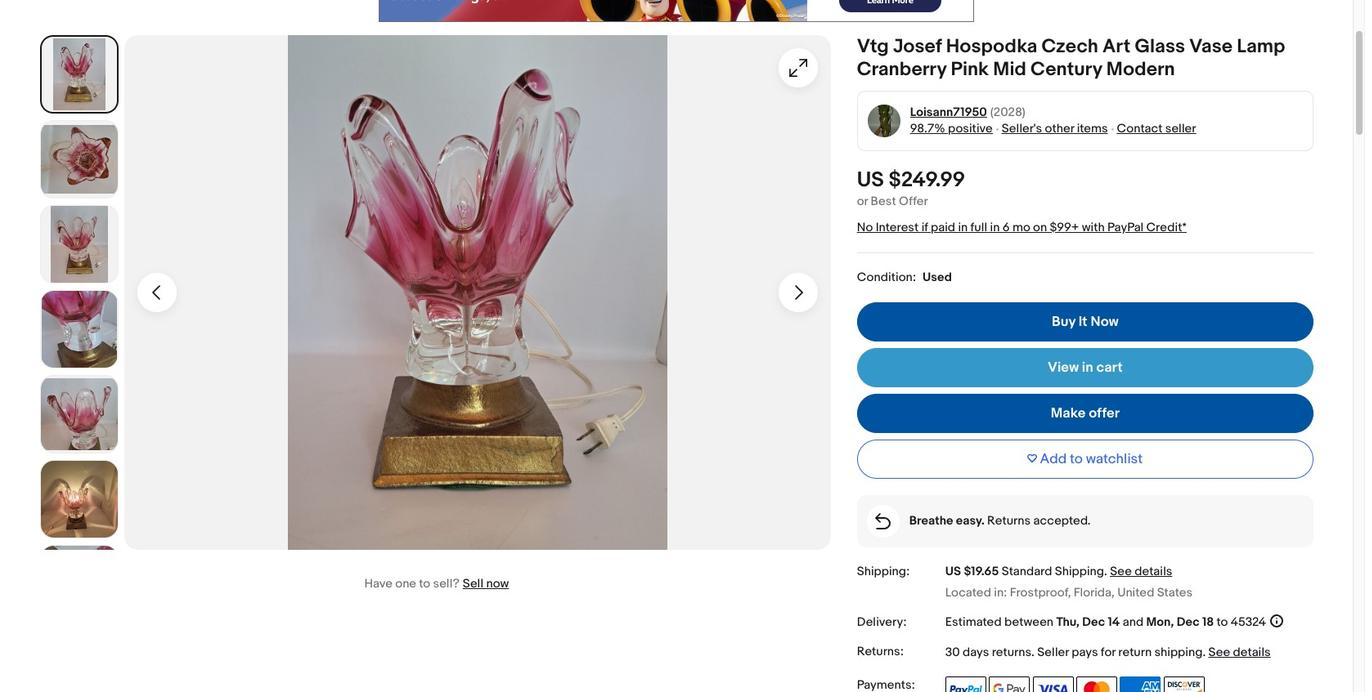 Task type: describe. For each thing, give the bounding box(es) containing it.
(2028)
[[991, 105, 1026, 120]]

shipping
[[1055, 564, 1104, 580]]

discover image
[[1164, 677, 1205, 693]]

offer
[[1089, 406, 1120, 422]]

us $249.99 or best offer
[[857, 168, 966, 209]]

american express image
[[1120, 677, 1161, 693]]

45324
[[1231, 615, 1267, 630]]

view in cart link
[[857, 349, 1314, 388]]

6
[[1003, 220, 1010, 236]]

no interest if paid in full in 6 mo on $99+ with paypal credit*
[[857, 220, 1187, 236]]

delivery:
[[857, 615, 907, 630]]

1 horizontal spatial in
[[990, 220, 1000, 236]]

paypal image
[[946, 677, 986, 693]]

have one to sell? sell now
[[364, 577, 509, 592]]

loisann71950
[[910, 105, 987, 120]]

98.7% positive
[[910, 121, 993, 137]]

with details__icon image
[[876, 514, 891, 530]]

positive
[[948, 121, 993, 137]]

now
[[486, 577, 509, 592]]

2 dec from the left
[[1177, 615, 1200, 630]]

with
[[1082, 220, 1105, 236]]

no interest if paid in full in 6 mo on $99+ with paypal credit* link
[[857, 220, 1187, 236]]

josef
[[893, 35, 942, 58]]

view in cart
[[1048, 360, 1123, 376]]

pays
[[1072, 645, 1098, 661]]

loisann71950 (2028)
[[910, 105, 1026, 120]]

shipping:
[[857, 564, 910, 580]]

mon,
[[1147, 615, 1174, 630]]

used
[[923, 270, 952, 286]]

sell now link
[[463, 577, 509, 592]]

florida,
[[1074, 585, 1115, 601]]

for
[[1101, 645, 1116, 661]]

sell?
[[433, 577, 460, 592]]

art
[[1103, 35, 1131, 58]]

0 horizontal spatial see details link
[[1110, 564, 1173, 580]]

paid
[[931, 220, 956, 236]]

google pay image
[[989, 677, 1030, 693]]

paypal
[[1108, 220, 1144, 236]]

full
[[971, 220, 988, 236]]

breathe easy. returns accepted.
[[910, 514, 1091, 529]]

us $19.65 standard shipping . see details located in: frostproof, florida, united states
[[946, 564, 1193, 601]]

other
[[1045, 121, 1074, 137]]

breathe
[[910, 514, 954, 529]]

offer
[[899, 194, 928, 209]]

view
[[1048, 360, 1079, 376]]

2 horizontal spatial .
[[1203, 645, 1206, 661]]

between
[[1005, 615, 1054, 630]]

18
[[1203, 615, 1214, 630]]

add to watchlist
[[1040, 452, 1143, 468]]

hospodka
[[946, 35, 1038, 58]]

$19.65
[[964, 564, 999, 580]]

one
[[395, 577, 416, 592]]

picture 4 of 11 image
[[41, 291, 118, 368]]

add
[[1040, 452, 1067, 468]]

czech
[[1042, 35, 1099, 58]]

visa image
[[1033, 677, 1074, 693]]

sell
[[463, 577, 484, 592]]

accepted.
[[1034, 514, 1091, 529]]

add to watchlist button
[[857, 440, 1314, 479]]

or
[[857, 194, 868, 209]]

30 days returns . seller pays for return shipping . see details
[[946, 645, 1271, 661]]

0 horizontal spatial in
[[958, 220, 968, 236]]

cranberry
[[857, 58, 947, 81]]

estimated
[[946, 615, 1002, 630]]

buy it now link
[[857, 303, 1314, 342]]

lamp
[[1237, 35, 1286, 58]]

to inside button
[[1070, 452, 1083, 468]]

1 dec from the left
[[1082, 615, 1105, 630]]

interest
[[876, 220, 919, 236]]

seller
[[1166, 121, 1196, 137]]

make offer link
[[857, 394, 1314, 434]]

$99+
[[1050, 220, 1079, 236]]

seller
[[1038, 645, 1069, 661]]

returns:
[[857, 644, 904, 660]]

have
[[364, 577, 393, 592]]



Task type: vqa. For each thing, say whether or not it's contained in the screenshot.
left US
yes



Task type: locate. For each thing, give the bounding box(es) containing it.
1 horizontal spatial dec
[[1177, 615, 1200, 630]]

0 vertical spatial see details link
[[1110, 564, 1173, 580]]

picture 5 of 11 image
[[41, 376, 118, 453]]

us for $249.99
[[857, 168, 884, 193]]

1 horizontal spatial to
[[1070, 452, 1083, 468]]

days
[[963, 645, 989, 661]]

watchlist
[[1086, 452, 1143, 468]]

easy.
[[956, 514, 985, 529]]

14
[[1108, 615, 1120, 630]]

mid
[[993, 58, 1027, 81]]

to right one
[[419, 577, 431, 592]]

buy
[[1052, 314, 1076, 331]]

us for $19.65
[[946, 564, 961, 580]]

states
[[1157, 585, 1193, 601]]

0 vertical spatial see
[[1110, 564, 1132, 580]]

1 vertical spatial see
[[1209, 645, 1231, 661]]

glass
[[1135, 35, 1185, 58]]

1 vertical spatial details
[[1233, 645, 1271, 661]]

master card image
[[1077, 677, 1117, 693]]

2 horizontal spatial in
[[1082, 360, 1094, 376]]

us
[[857, 168, 884, 193], [946, 564, 961, 580]]

us up located
[[946, 564, 961, 580]]

see
[[1110, 564, 1132, 580], [1209, 645, 1231, 661]]

1 horizontal spatial see details link
[[1209, 645, 1271, 661]]

see down 18
[[1209, 645, 1231, 661]]

shipping
[[1155, 645, 1203, 661]]

details
[[1135, 564, 1173, 580], [1233, 645, 1271, 661]]

2 horizontal spatial to
[[1217, 615, 1228, 630]]

1 vertical spatial to
[[419, 577, 431, 592]]

cart
[[1097, 360, 1123, 376]]

98.7% positive link
[[910, 121, 993, 137]]

0 horizontal spatial details
[[1135, 564, 1173, 580]]

century
[[1031, 58, 1102, 81]]

vtg
[[857, 35, 889, 58]]

1 horizontal spatial .
[[1104, 564, 1108, 580]]

0 horizontal spatial dec
[[1082, 615, 1105, 630]]

details up united
[[1135, 564, 1173, 580]]

dec left 18
[[1177, 615, 1200, 630]]

credit*
[[1147, 220, 1187, 236]]

returns
[[988, 514, 1031, 529]]

. inside us $19.65 standard shipping . see details located in: frostproof, florida, united states
[[1104, 564, 1108, 580]]

on
[[1033, 220, 1047, 236]]

buy it now
[[1052, 314, 1119, 331]]

if
[[922, 220, 928, 236]]

picture 3 of 11 image
[[41, 206, 118, 283]]

mo
[[1013, 220, 1031, 236]]

0 vertical spatial details
[[1135, 564, 1173, 580]]

located
[[946, 585, 991, 601]]

. up florida, in the right bottom of the page
[[1104, 564, 1108, 580]]

dec left 14
[[1082, 615, 1105, 630]]

standard
[[1002, 564, 1052, 580]]

seller's
[[1002, 121, 1042, 137]]

$249.99
[[889, 168, 966, 193]]

see inside us $19.65 standard shipping . see details located in: frostproof, florida, united states
[[1110, 564, 1132, 580]]

condition:
[[857, 270, 916, 286]]

1 vertical spatial see details link
[[1209, 645, 1271, 661]]

loisann71950 link
[[910, 105, 987, 121]]

us inside us $249.99 or best offer
[[857, 168, 884, 193]]

30
[[946, 645, 960, 661]]

picture 1 of 11 image
[[42, 37, 117, 112]]

. left seller at the right bottom of the page
[[1032, 645, 1035, 661]]

.
[[1104, 564, 1108, 580], [1032, 645, 1035, 661], [1203, 645, 1206, 661]]

to
[[1070, 452, 1083, 468], [419, 577, 431, 592], [1217, 615, 1228, 630]]

0 horizontal spatial to
[[419, 577, 431, 592]]

condition: used
[[857, 270, 952, 286]]

and
[[1123, 615, 1144, 630]]

in left full
[[958, 220, 968, 236]]

pink
[[951, 58, 989, 81]]

2 vertical spatial to
[[1217, 615, 1228, 630]]

see up united
[[1110, 564, 1132, 580]]

details down 45324
[[1233, 645, 1271, 661]]

seller's other items
[[1002, 121, 1108, 137]]

seller's other items link
[[1002, 121, 1108, 137]]

1 vertical spatial us
[[946, 564, 961, 580]]

contact
[[1117, 121, 1163, 137]]

. down 18
[[1203, 645, 1206, 661]]

picture 6 of 11 image
[[41, 461, 118, 538]]

united
[[1118, 585, 1155, 601]]

dec
[[1082, 615, 1105, 630], [1177, 615, 1200, 630]]

1 horizontal spatial see
[[1209, 645, 1231, 661]]

vase
[[1190, 35, 1233, 58]]

make offer
[[1051, 406, 1120, 422]]

thu,
[[1057, 615, 1080, 630]]

it
[[1079, 314, 1088, 331]]

0 vertical spatial us
[[857, 168, 884, 193]]

0 vertical spatial to
[[1070, 452, 1083, 468]]

1 horizontal spatial details
[[1233, 645, 1271, 661]]

0 horizontal spatial us
[[857, 168, 884, 193]]

vtg josef hospodka czech art glass vase lamp cranberry pink mid century modern - picture 1 of 11 image
[[124, 35, 831, 551]]

picture 2 of 11 image
[[41, 121, 118, 198]]

1 horizontal spatial us
[[946, 564, 961, 580]]

0 horizontal spatial .
[[1032, 645, 1035, 661]]

0 horizontal spatial see
[[1110, 564, 1132, 580]]

now
[[1091, 314, 1119, 331]]

in left cart at the right of the page
[[1082, 360, 1094, 376]]

loisann71950 image
[[867, 104, 901, 138]]

modern
[[1107, 58, 1175, 81]]

us up or
[[857, 168, 884, 193]]

to right 18
[[1217, 615, 1228, 630]]

in:
[[994, 585, 1007, 601]]

in left the 6 at the right of the page
[[990, 220, 1000, 236]]

us inside us $19.65 standard shipping . see details located in: frostproof, florida, united states
[[946, 564, 961, 580]]

98.7%
[[910, 121, 945, 137]]

see details link up united
[[1110, 564, 1173, 580]]

details inside us $19.65 standard shipping . see details located in: frostproof, florida, united states
[[1135, 564, 1173, 580]]

see details link down 45324
[[1209, 645, 1271, 661]]

to right add
[[1070, 452, 1083, 468]]

vtg josef hospodka czech art glass vase lamp cranberry pink mid century modern
[[857, 35, 1286, 81]]

no
[[857, 220, 873, 236]]

best
[[871, 194, 896, 209]]

return
[[1119, 645, 1152, 661]]

items
[[1077, 121, 1108, 137]]

advertisement region
[[379, 0, 974, 22]]

estimated between thu, dec 14 and mon, dec 18 to 45324
[[946, 615, 1267, 630]]



